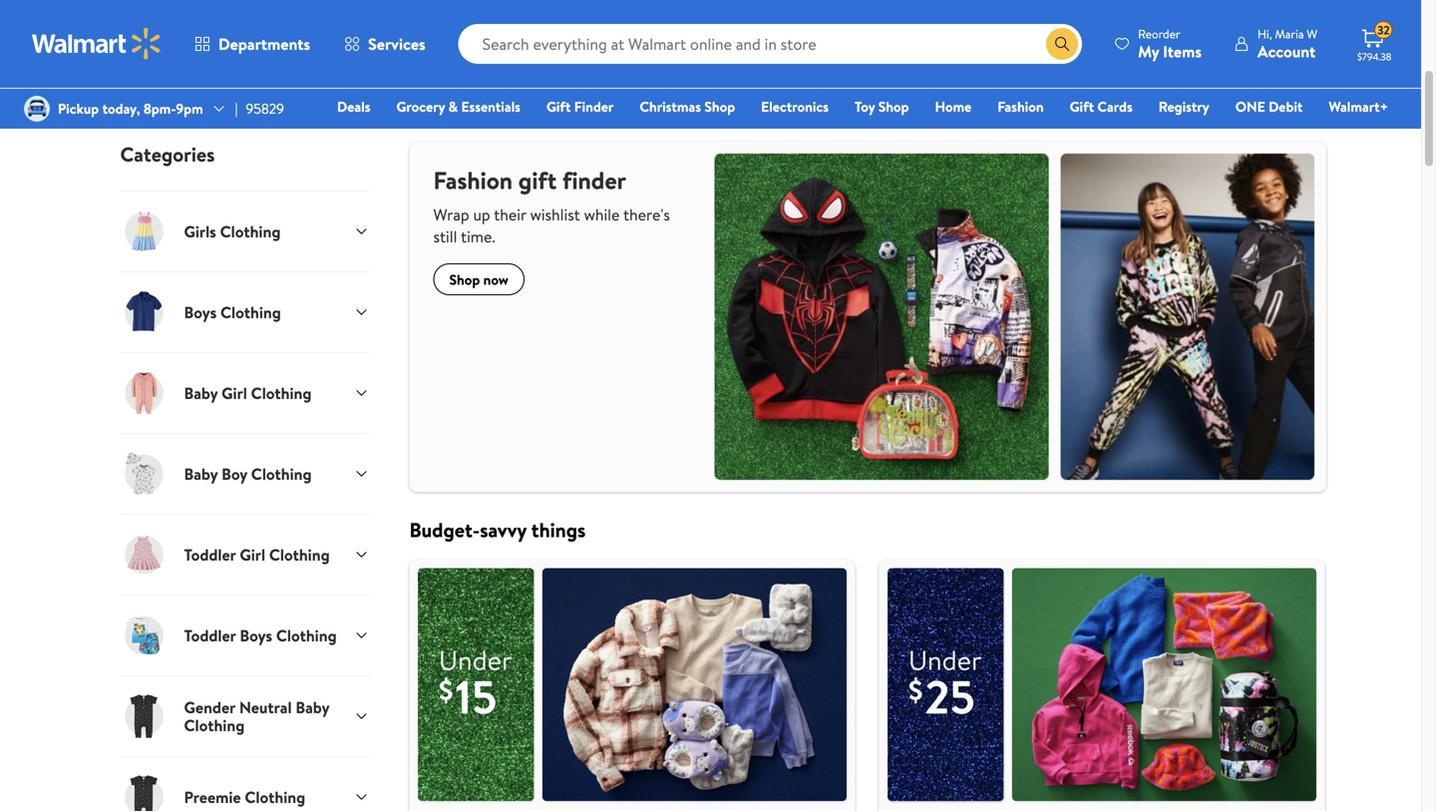Task type: describe. For each thing, give the bounding box(es) containing it.
items
[[1164, 40, 1202, 62]]

gender neutral baby clothing button
[[120, 676, 370, 757]]

gift finder
[[547, 97, 614, 116]]

Search search field
[[459, 24, 1083, 64]]

fashion for fashion
[[998, 97, 1044, 116]]

boy
[[222, 463, 247, 485]]

one debit
[[1236, 97, 1303, 116]]

debit
[[1269, 97, 1303, 116]]

there's
[[624, 204, 670, 226]]

one debit link
[[1227, 96, 1312, 117]]

fashion gift finder wrap up their wishlist while there's still time.
[[434, 164, 670, 248]]

preemie
[[184, 786, 241, 808]]

christmas
[[640, 97, 701, 116]]

while
[[584, 204, 620, 226]]

services button
[[327, 20, 443, 68]]

still
[[434, 226, 457, 248]]

clothing inside gender neutral baby clothing
[[184, 715, 245, 737]]

toy shop
[[855, 97, 909, 116]]

savvy
[[480, 516, 527, 544]]

$794.38
[[1358, 50, 1392, 63]]

categories
[[120, 140, 215, 168]]

shop for toy shop
[[879, 97, 909, 116]]

32
[[1378, 22, 1391, 39]]

w
[[1307, 25, 1318, 42]]

finder
[[563, 164, 627, 197]]

|
[[235, 99, 238, 118]]

1 horizontal spatial boys
[[240, 625, 272, 647]]

toddler for toddler boys clothing
[[184, 625, 236, 647]]

reorder my items
[[1139, 25, 1202, 62]]

fashion for fashion gift finder wrap up their wishlist while there's still time.
[[434, 164, 513, 197]]

deals link
[[328, 96, 380, 117]]

toddler for toddler girl clothing
[[184, 544, 236, 566]]

shop inside the shop now link
[[449, 270, 480, 289]]

home
[[935, 97, 972, 116]]

gift
[[519, 164, 557, 197]]

clothing inside preemie clothing dropdown button
[[245, 786, 305, 808]]

grocery & essentials
[[397, 97, 521, 116]]

clothing inside toddler boys clothing dropdown button
[[276, 625, 337, 647]]

now
[[484, 270, 509, 289]]

gift for gift cards
[[1070, 97, 1095, 116]]

preemie clothing
[[184, 786, 305, 808]]

pickup
[[58, 99, 99, 118]]

registry
[[1159, 97, 1210, 116]]

baby boy clothing button
[[120, 433, 370, 514]]

9pm
[[176, 99, 203, 118]]

christmas shop link
[[631, 96, 744, 117]]

clothing inside girls clothing dropdown button
[[220, 221, 281, 242]]

gift finder link
[[538, 96, 623, 117]]

neutral
[[239, 696, 292, 718]]

95829
[[246, 99, 284, 118]]

pickup today, 8pm-9pm
[[58, 99, 203, 118]]

hi, maria w account
[[1258, 25, 1318, 62]]

| 95829
[[235, 99, 284, 118]]

services
[[368, 33, 426, 55]]

2 list item from the left
[[868, 560, 1337, 811]]

clothing inside boys clothing dropdown button
[[221, 301, 281, 323]]

toddler boys clothing button
[[120, 595, 370, 676]]

wishlist
[[530, 204, 580, 226]]



Task type: vqa. For each thing, say whether or not it's contained in the screenshot.
Departments
yes



Task type: locate. For each thing, give the bounding box(es) containing it.
gift left cards
[[1070, 97, 1095, 116]]

essentials
[[461, 97, 521, 116]]

search icon image
[[1055, 36, 1071, 52]]

 image
[[24, 96, 50, 122]]

baby
[[184, 382, 218, 404], [184, 463, 218, 485], [296, 696, 329, 718]]

1 toddler from the top
[[184, 544, 236, 566]]

baby right neutral
[[296, 696, 329, 718]]

today,
[[102, 99, 140, 118]]

girl for toddler
[[240, 544, 265, 566]]

Walmart Site-Wide search field
[[459, 24, 1083, 64]]

clothing right girls on the top of the page
[[220, 221, 281, 242]]

shop inside toy shop link
[[879, 97, 909, 116]]

0 vertical spatial toddler
[[184, 544, 236, 566]]

0 horizontal spatial gift
[[547, 97, 571, 116]]

toddler down boy at the bottom left
[[184, 544, 236, 566]]

electronics
[[761, 97, 829, 116]]

clothing right preemie at the bottom left
[[245, 786, 305, 808]]

fashion inside fashion gift finder wrap up their wishlist while there's still time.
[[434, 164, 513, 197]]

1 list item from the left
[[398, 560, 868, 811]]

8pm-
[[143, 99, 176, 118]]

baby for baby girl clothing
[[184, 382, 218, 404]]

gender
[[184, 696, 235, 718]]

boys down girls on the top of the page
[[184, 301, 217, 323]]

shop for christmas shop
[[705, 97, 735, 116]]

gift
[[547, 97, 571, 116], [1070, 97, 1095, 116]]

shop right toy
[[879, 97, 909, 116]]

1 vertical spatial fashion
[[434, 164, 513, 197]]

boys clothing button
[[120, 272, 370, 352]]

clothing inside toddler girl clothing dropdown button
[[269, 544, 330, 566]]

walmart image
[[32, 28, 162, 60]]

walmart+ link
[[1320, 96, 1398, 117]]

gift cards link
[[1061, 96, 1142, 117]]

finder
[[574, 97, 614, 116]]

up
[[473, 204, 491, 226]]

baby down boys clothing
[[184, 382, 218, 404]]

toy shop link
[[846, 96, 918, 117]]

shop inside christmas shop link
[[705, 97, 735, 116]]

2 toddler from the top
[[184, 625, 236, 647]]

toddler girl clothing
[[184, 544, 330, 566]]

walmart+
[[1329, 97, 1389, 116]]

toy
[[855, 97, 875, 116]]

girls
[[184, 221, 216, 242]]

my
[[1139, 40, 1160, 62]]

0 horizontal spatial shop
[[449, 270, 480, 289]]

their
[[494, 204, 527, 226]]

gender neutral baby clothing
[[184, 696, 329, 737]]

1 horizontal spatial fashion
[[998, 97, 1044, 116]]

girl
[[222, 382, 247, 404], [240, 544, 265, 566]]

baby left boy at the bottom left
[[184, 463, 218, 485]]

christmas shop
[[640, 97, 735, 116]]

fashion up up
[[434, 164, 513, 197]]

girls clothing button
[[120, 191, 370, 272]]

baby girl clothing
[[184, 382, 312, 404]]

departments
[[219, 33, 310, 55]]

1 horizontal spatial gift
[[1070, 97, 1095, 116]]

fashion
[[998, 97, 1044, 116], [434, 164, 513, 197]]

0 vertical spatial girl
[[222, 382, 247, 404]]

baby inside gender neutral baby clothing
[[296, 696, 329, 718]]

1 vertical spatial girl
[[240, 544, 265, 566]]

girls clothing
[[184, 221, 281, 242]]

electronics link
[[752, 96, 838, 117]]

hi,
[[1258, 25, 1273, 42]]

baby girl clothing button
[[120, 352, 370, 433]]

maria
[[1276, 25, 1305, 42]]

list item
[[398, 560, 868, 811], [868, 560, 1337, 811]]

clothing right boy at the bottom left
[[251, 463, 312, 485]]

clothing up baby boy clothing
[[251, 382, 312, 404]]

baby boy clothing
[[184, 463, 312, 485]]

boys clothing
[[184, 301, 281, 323]]

0 vertical spatial baby
[[184, 382, 218, 404]]

time.
[[461, 226, 495, 248]]

shop left now
[[449, 270, 480, 289]]

clothing up toddler boys clothing
[[269, 544, 330, 566]]

deals
[[337, 97, 371, 116]]

toddler boys clothing
[[184, 625, 337, 647]]

2 vertical spatial baby
[[296, 696, 329, 718]]

fashion right 'home' link
[[998, 97, 1044, 116]]

0 horizontal spatial boys
[[184, 301, 217, 323]]

girl for baby
[[222, 382, 247, 404]]

baby for baby boy clothing
[[184, 463, 218, 485]]

toddler girl clothing button
[[120, 514, 370, 595]]

clothing up preemie clothing dropdown button
[[184, 715, 245, 737]]

registry link
[[1150, 96, 1219, 117]]

girl up boy at the bottom left
[[222, 382, 247, 404]]

list
[[398, 560, 1337, 811]]

grocery & essentials link
[[388, 96, 530, 117]]

shop right christmas
[[705, 97, 735, 116]]

shop now link
[[434, 264, 525, 296]]

budget-
[[410, 516, 480, 544]]

clothing inside baby boy clothing dropdown button
[[251, 463, 312, 485]]

2 gift from the left
[[1070, 97, 1095, 116]]

gift left finder
[[547, 97, 571, 116]]

things
[[532, 516, 586, 544]]

girl up toddler boys clothing dropdown button
[[240, 544, 265, 566]]

clothing up neutral
[[276, 625, 337, 647]]

shop now
[[449, 270, 509, 289]]

1 gift from the left
[[547, 97, 571, 116]]

boys
[[184, 301, 217, 323], [240, 625, 272, 647]]

fashion link
[[989, 96, 1053, 117]]

account
[[1258, 40, 1316, 62]]

0 vertical spatial fashion
[[998, 97, 1044, 116]]

1 vertical spatial boys
[[240, 625, 272, 647]]

0 vertical spatial boys
[[184, 301, 217, 323]]

toddler
[[184, 544, 236, 566], [184, 625, 236, 647]]

&
[[449, 97, 458, 116]]

toddler up gender
[[184, 625, 236, 647]]

gift cards
[[1070, 97, 1133, 116]]

preemie clothing button
[[120, 757, 370, 811]]

1 vertical spatial toddler
[[184, 625, 236, 647]]

home link
[[926, 96, 981, 117]]

departments button
[[178, 20, 327, 68]]

reorder
[[1139, 25, 1181, 42]]

1 vertical spatial baby
[[184, 463, 218, 485]]

boys up neutral
[[240, 625, 272, 647]]

cards
[[1098, 97, 1133, 116]]

wrap
[[434, 204, 470, 226]]

clothing inside baby girl clothing dropdown button
[[251, 382, 312, 404]]

0 horizontal spatial fashion
[[434, 164, 513, 197]]

one
[[1236, 97, 1266, 116]]

gift for gift finder
[[547, 97, 571, 116]]

2 horizontal spatial shop
[[879, 97, 909, 116]]

budget-savvy things
[[410, 516, 586, 544]]

clothing up baby girl clothing dropdown button
[[221, 301, 281, 323]]

shop
[[705, 97, 735, 116], [879, 97, 909, 116], [449, 270, 480, 289]]

grocery
[[397, 97, 445, 116]]

1 horizontal spatial shop
[[705, 97, 735, 116]]

clothing
[[220, 221, 281, 242], [221, 301, 281, 323], [251, 382, 312, 404], [251, 463, 312, 485], [269, 544, 330, 566], [276, 625, 337, 647], [184, 715, 245, 737], [245, 786, 305, 808]]



